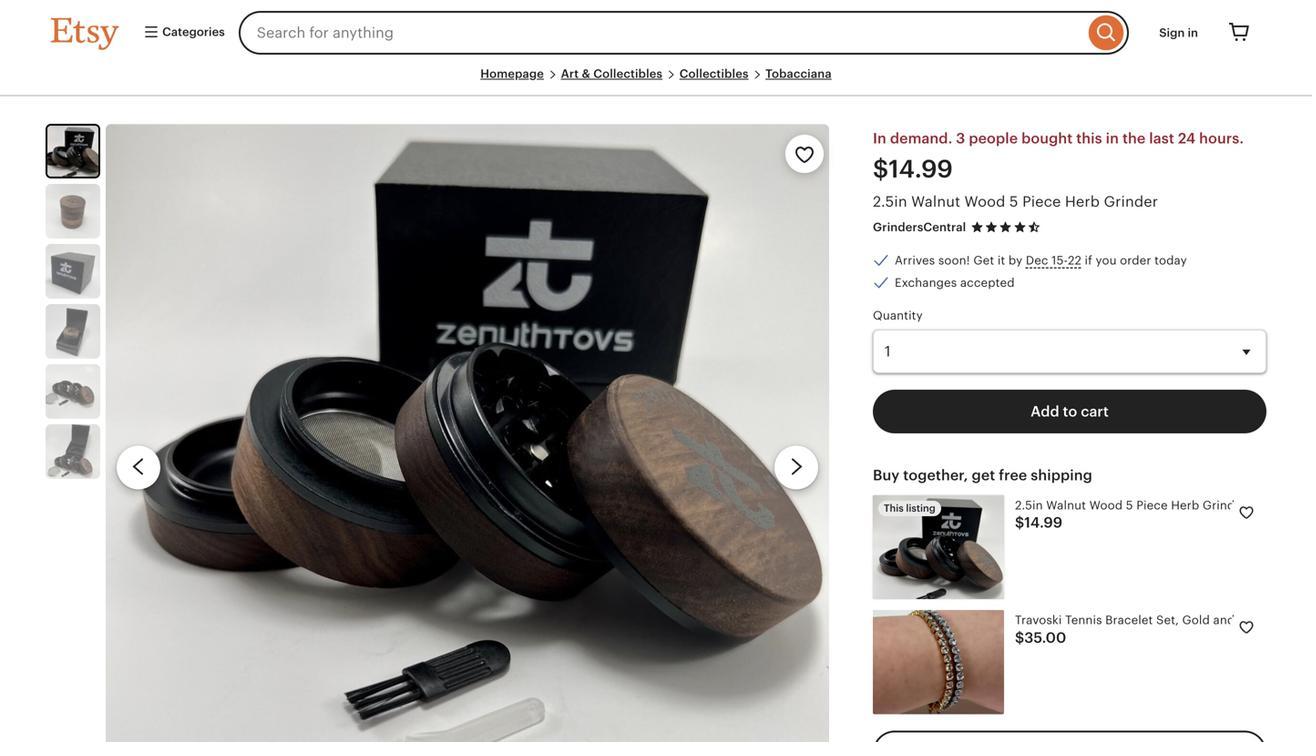 Task type: locate. For each thing, give the bounding box(es) containing it.
cart
[[1081, 404, 1109, 420]]

2.5in walnut wood 5 piece herb grinder $ 14.99
[[1016, 499, 1247, 531]]

1 horizontal spatial grinder
[[1203, 499, 1247, 513]]

5 for 2.5in walnut wood 5 piece herb grinder
[[1010, 194, 1019, 210]]

0 horizontal spatial in
[[1106, 131, 1120, 147]]

1 vertical spatial $
[[1016, 630, 1025, 647]]

1 horizontal spatial in
[[1188, 26, 1199, 40]]

order
[[1121, 254, 1152, 268]]

0 vertical spatial piece
[[1023, 194, 1062, 210]]

0 vertical spatial walnut
[[912, 194, 961, 210]]

wood for 2.5in walnut wood 5 piece herb grinder $ 14.99
[[1090, 499, 1123, 513]]

hours.
[[1200, 131, 1244, 147]]

art & collectibles link
[[561, 67, 663, 81]]

grinder for 2.5in walnut wood 5 piece herb grinder
[[1104, 194, 1159, 210]]

grinder
[[1104, 194, 1159, 210], [1203, 499, 1247, 513]]

grinderscentral
[[873, 220, 967, 234]]

wood up the it
[[965, 194, 1006, 210]]

sign
[[1160, 26, 1185, 40]]

herb inside 2.5in walnut wood 5 piece herb grinder $ 14.99
[[1172, 499, 1200, 513]]

menu bar containing homepage
[[51, 66, 1262, 97]]

2.5in up grinderscentral
[[873, 194, 908, 210]]

sign in
[[1160, 26, 1199, 40]]

listing
[[906, 503, 936, 514]]

2.5in walnut wood 5 piece herb grinder image 3 image
[[46, 244, 100, 299]]

1 horizontal spatial herb
[[1172, 499, 1200, 513]]

1 horizontal spatial piece
[[1137, 499, 1168, 513]]

wood down shipping
[[1090, 499, 1123, 513]]

this
[[1077, 131, 1103, 147]]

piece
[[1023, 194, 1062, 210], [1137, 499, 1168, 513]]

1 vertical spatial wood
[[1090, 499, 1123, 513]]

2.5in walnut wood 5 piece herb grinder image 4 image
[[46, 305, 100, 359]]

arrives soon! get it by dec 15-22 if you order today
[[895, 254, 1188, 268]]

walnut inside 2.5in walnut wood 5 piece herb grinder $ 14.99
[[1047, 499, 1087, 513]]

piece for 2.5in walnut wood 5 piece herb grinder
[[1023, 194, 1062, 210]]

0 vertical spatial herb
[[1066, 194, 1100, 210]]

walnut
[[912, 194, 961, 210], [1047, 499, 1087, 513]]

grinder inside 2.5in walnut wood 5 piece herb grinder $ 14.99
[[1203, 499, 1247, 513]]

sign in button
[[1146, 16, 1212, 49]]

if
[[1085, 254, 1093, 268]]

wood
[[965, 194, 1006, 210], [1090, 499, 1123, 513]]

this
[[884, 503, 904, 514]]

1 $ from the top
[[1016, 515, 1025, 531]]

0 horizontal spatial wood
[[965, 194, 1006, 210]]

$14.99
[[873, 155, 954, 183]]

walnut up "14.99"
[[1047, 499, 1087, 513]]

2.5in up "14.99"
[[1016, 499, 1044, 513]]

walnut up "grinderscentral" link
[[912, 194, 961, 210]]

2.5in for 2.5in walnut wood 5 piece herb grinder $ 14.99
[[1016, 499, 1044, 513]]

collectibles down search for anything text box
[[680, 67, 749, 81]]

in right sign on the top of the page
[[1188, 26, 1199, 40]]

in inside in demand. 3 people bought this in the last 24 hours. $14.99
[[1106, 131, 1120, 147]]

banner containing categories
[[18, 0, 1295, 66]]

0 horizontal spatial 5
[[1010, 194, 1019, 210]]

0 horizontal spatial piece
[[1023, 194, 1062, 210]]

1 horizontal spatial 5
[[1127, 499, 1134, 513]]

collectibles right &
[[594, 67, 663, 81]]

0 horizontal spatial walnut
[[912, 194, 961, 210]]

2.5in
[[873, 194, 908, 210], [1016, 499, 1044, 513]]

art
[[561, 67, 579, 81]]

0 vertical spatial $
[[1016, 515, 1025, 531]]

1 vertical spatial grinder
[[1203, 499, 1247, 513]]

menu bar
[[51, 66, 1262, 97]]

herb
[[1066, 194, 1100, 210], [1172, 499, 1200, 513]]

1 horizontal spatial collectibles
[[680, 67, 749, 81]]

collectibles
[[594, 67, 663, 81], [680, 67, 749, 81]]

$ inside 2.5in walnut wood 5 piece herb grinder $ 14.99
[[1016, 515, 1025, 531]]

2.5in walnut wood 5 piece herb grinder image 6 image
[[46, 425, 100, 480]]

wood inside 2.5in walnut wood 5 piece herb grinder $ 14.99
[[1090, 499, 1123, 513]]

wood for 2.5in walnut wood 5 piece herb grinder
[[965, 194, 1006, 210]]

2.5in walnut wood 5 piece herb grinder image 2 image
[[46, 184, 100, 239]]

banner
[[18, 0, 1295, 66]]

0 vertical spatial in
[[1188, 26, 1199, 40]]

Search for anything text field
[[239, 11, 1085, 55]]

1 vertical spatial walnut
[[1047, 499, 1087, 513]]

2.5in walnut wood 5 piece herb grinder image
[[873, 496, 1005, 600]]

art & collectibles
[[561, 67, 663, 81]]

0 horizontal spatial grinder
[[1104, 194, 1159, 210]]

0 horizontal spatial herb
[[1066, 194, 1100, 210]]

$
[[1016, 515, 1025, 531], [1016, 630, 1025, 647]]

homepage
[[481, 67, 544, 81]]

free
[[999, 467, 1028, 484]]

0 vertical spatial 2.5in
[[873, 194, 908, 210]]

grinderscentral link
[[873, 220, 967, 234]]

1 horizontal spatial 2.5in
[[1016, 499, 1044, 513]]

0 horizontal spatial 2.5in
[[873, 194, 908, 210]]

this listing
[[884, 503, 936, 514]]

walnut for 2.5in walnut wood 5 piece herb grinder
[[912, 194, 961, 210]]

2.5in inside 2.5in walnut wood 5 piece herb grinder $ 14.99
[[1016, 499, 1044, 513]]

3
[[957, 131, 966, 147]]

in left "the"
[[1106, 131, 1120, 147]]

piece inside 2.5in walnut wood 5 piece herb grinder $ 14.99
[[1137, 499, 1168, 513]]

in
[[1188, 26, 1199, 40], [1106, 131, 1120, 147]]

categories
[[160, 25, 225, 39]]

by
[[1009, 254, 1023, 268]]

1 vertical spatial in
[[1106, 131, 1120, 147]]

$ right travoski tennis bracelet set, gold and sterling silver simulated diamond bracelet 4mm, round cz stone bracelet, dainty bracelet image
[[1016, 630, 1025, 647]]

1 collectibles from the left
[[594, 67, 663, 81]]

1 horizontal spatial wood
[[1090, 499, 1123, 513]]

1 horizontal spatial walnut
[[1047, 499, 1087, 513]]

in demand. 3 people bought this in the last 24 hours. $14.99
[[873, 131, 1244, 183]]

1 vertical spatial piece
[[1137, 499, 1168, 513]]

5 inside 2.5in walnut wood 5 piece herb grinder $ 14.99
[[1127, 499, 1134, 513]]

dec
[[1026, 254, 1049, 268]]

buy together, get free shipping
[[873, 467, 1093, 484]]

2.5in walnut wood 5 piece herb grinder image 1 image
[[106, 124, 830, 743], [47, 126, 98, 177]]

add to cart button
[[873, 390, 1267, 434]]

in inside button
[[1188, 26, 1199, 40]]

2 $ from the top
[[1016, 630, 1025, 647]]

&
[[582, 67, 591, 81]]

bought
[[1022, 131, 1073, 147]]

1 vertical spatial 5
[[1127, 499, 1134, 513]]

exchanges
[[895, 276, 958, 290]]

2.5in walnut wood 5 piece herb grinder image 5 image
[[46, 365, 100, 420]]

2.5in for 2.5in walnut wood 5 piece herb grinder
[[873, 194, 908, 210]]

homepage link
[[481, 67, 544, 81]]

0 vertical spatial grinder
[[1104, 194, 1159, 210]]

1 vertical spatial herb
[[1172, 499, 1200, 513]]

demand.
[[891, 131, 953, 147]]

None search field
[[239, 11, 1130, 55]]

5
[[1010, 194, 1019, 210], [1127, 499, 1134, 513]]

1 vertical spatial 2.5in
[[1016, 499, 1044, 513]]

0 vertical spatial wood
[[965, 194, 1006, 210]]

$ down the free
[[1016, 515, 1025, 531]]

today
[[1155, 254, 1188, 268]]

0 vertical spatial 5
[[1010, 194, 1019, 210]]

0 horizontal spatial collectibles
[[594, 67, 663, 81]]



Task type: describe. For each thing, give the bounding box(es) containing it.
14.99
[[1025, 515, 1063, 531]]

people
[[969, 131, 1018, 147]]

1 horizontal spatial 2.5in walnut wood 5 piece herb grinder image 1 image
[[106, 124, 830, 743]]

0 horizontal spatial 2.5in walnut wood 5 piece herb grinder image 1 image
[[47, 126, 98, 177]]

24
[[1179, 131, 1196, 147]]

tobacciana
[[766, 67, 832, 81]]

herb for 2.5in walnut wood 5 piece herb grinder $ 14.99
[[1172, 499, 1200, 513]]

22
[[1068, 254, 1082, 268]]

5 for 2.5in walnut wood 5 piece herb grinder $ 14.99
[[1127, 499, 1134, 513]]

piece for 2.5in walnut wood 5 piece herb grinder $ 14.99
[[1137, 499, 1168, 513]]

you
[[1096, 254, 1117, 268]]

in
[[873, 131, 887, 147]]

exchanges accepted
[[895, 276, 1015, 290]]

add to cart
[[1031, 404, 1109, 420]]

shipping
[[1031, 467, 1093, 484]]

together,
[[904, 467, 969, 484]]

travoski tennis bracelet set, gold and sterling silver simulated diamond bracelet 4mm, round cz stone bracelet, dainty bracelet image
[[873, 611, 1005, 715]]

add
[[1031, 404, 1060, 420]]

last
[[1150, 131, 1175, 147]]

walnut for 2.5in walnut wood 5 piece herb grinder $ 14.99
[[1047, 499, 1087, 513]]

buy
[[873, 467, 900, 484]]

categories button
[[129, 16, 233, 49]]

2.5in walnut wood 5 piece herb grinder
[[873, 194, 1159, 210]]

it
[[998, 254, 1006, 268]]

the
[[1123, 131, 1146, 147]]

get
[[972, 467, 996, 484]]

soon! get
[[939, 254, 995, 268]]

quantity
[[873, 309, 923, 323]]

35.00
[[1025, 630, 1067, 647]]

herb for 2.5in walnut wood 5 piece herb grinder
[[1066, 194, 1100, 210]]

accepted
[[961, 276, 1015, 290]]

$ 35.00
[[1016, 630, 1067, 647]]

grinder for 2.5in walnut wood 5 piece herb grinder $ 14.99
[[1203, 499, 1247, 513]]

arrives
[[895, 254, 936, 268]]

15-
[[1052, 254, 1068, 268]]

2 collectibles from the left
[[680, 67, 749, 81]]

collectibles link
[[680, 67, 749, 81]]

tobacciana link
[[766, 67, 832, 81]]

to
[[1063, 404, 1078, 420]]



Task type: vqa. For each thing, say whether or not it's contained in the screenshot.
Santa to the right
no



